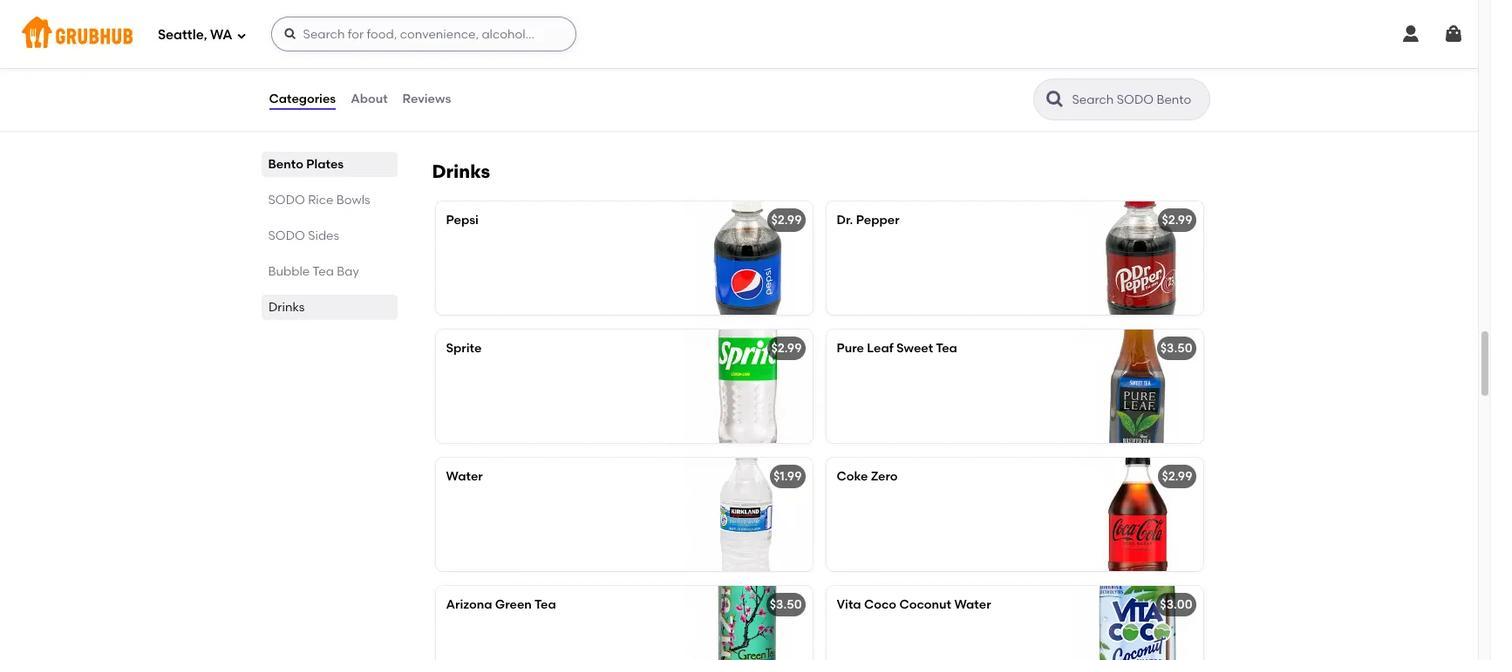 Task type: vqa. For each thing, say whether or not it's contained in the screenshot.
Sprite
yes



Task type: locate. For each thing, give the bounding box(es) containing it.
tea left bay
[[312, 264, 334, 279]]

0 vertical spatial tea
[[312, 264, 334, 279]]

our
[[934, 46, 954, 61]]

dr. pepper
[[837, 213, 900, 228]]

1 horizontal spatial tea
[[535, 597, 556, 612]]

water
[[446, 469, 483, 484], [954, 597, 991, 612]]

$1.99
[[774, 469, 802, 484]]

0 horizontal spatial drinks
[[268, 300, 304, 315]]

search icon image
[[1044, 89, 1065, 110]]

Search for food, convenience, alcohol... search field
[[271, 17, 576, 51]]

1 sodo from the top
[[268, 193, 305, 208]]

$3.00
[[1160, 597, 1193, 612]]

perfect
[[991, 64, 1034, 79]]

tea right green
[[535, 597, 556, 612]]

drinks up pepsi
[[432, 160, 490, 182]]

strawberry
[[446, 22, 512, 37]]

cravings!
[[484, 64, 537, 79]]

water image
[[682, 458, 812, 571]]

1 vertical spatial sodo
[[268, 229, 305, 243]]

sodo sides
[[268, 229, 339, 243]]

reviews
[[403, 91, 451, 106]]

pepsi
[[446, 213, 479, 228]]

$2.99
[[771, 213, 802, 228], [1162, 213, 1193, 228], [771, 341, 802, 356], [1162, 469, 1193, 484]]

1 horizontal spatial water
[[954, 597, 991, 612]]

try
[[446, 46, 464, 61]]

bowls
[[337, 193, 370, 208]]

sweet
[[446, 64, 481, 79]]

1 horizontal spatial drinks
[[432, 160, 490, 182]]

leaf
[[867, 341, 894, 356]]

of
[[889, 82, 901, 97]]

sprite image
[[682, 330, 812, 443]]

1 vertical spatial $3.50
[[770, 597, 802, 612]]

sodo up bubble
[[268, 229, 305, 243]]

tea
[[312, 264, 334, 279], [936, 341, 958, 356], [535, 597, 556, 612]]

svg image
[[1401, 24, 1422, 44], [1443, 24, 1464, 44], [236, 30, 246, 41]]

bubble tea bay
[[268, 264, 359, 279]]

yourself
[[871, 46, 916, 61]]

bay
[[337, 264, 359, 279]]

arizona green tea image
[[682, 586, 812, 660]]

reviews button
[[402, 68, 452, 131]]

2 horizontal spatial tea
[[936, 341, 958, 356]]

0 vertical spatial drinks
[[432, 160, 490, 182]]

sodo inside tab
[[268, 229, 305, 243]]

sodo for sodo rice bowls
[[268, 193, 305, 208]]

green
[[495, 597, 532, 612]]

a
[[466, 46, 475, 61]]

0 horizontal spatial $3.50
[[770, 597, 802, 612]]

1 horizontal spatial to
[[919, 46, 931, 61]]

drinks tab
[[268, 298, 390, 317]]

main navigation navigation
[[0, 0, 1478, 68]]

tea right sweet
[[936, 341, 958, 356]]

to
[[583, 46, 596, 61], [919, 46, 931, 61]]

every
[[837, 100, 869, 114]]

to inside try a creamy smoothie to fulfill any sweet cravings!
[[583, 46, 596, 61]]

vita
[[837, 597, 861, 612]]

svg image
[[283, 27, 297, 41]]

$2.99 for dr. pepper
[[1162, 213, 1193, 228]]

pineapple smoothie image
[[1072, 10, 1203, 124]]

2 to from the left
[[919, 46, 931, 61]]

strawberry smoothie
[[446, 22, 572, 37]]

Search SODO Bento search field
[[1071, 92, 1204, 108]]

1 horizontal spatial $3.50
[[1161, 341, 1193, 356]]

dr.
[[837, 213, 853, 228]]

sodo left rice
[[268, 193, 305, 208]]

1 vertical spatial drinks
[[268, 300, 304, 315]]

wa
[[210, 27, 232, 42]]

0 horizontal spatial tea
[[312, 264, 334, 279]]

sodo
[[268, 193, 305, 208], [268, 229, 305, 243]]

smoothie
[[525, 46, 581, 61]]

$2.99 for coke zero
[[1162, 469, 1193, 484]]

0 vertical spatial $3.50
[[1161, 341, 1193, 356]]

smoothie!
[[871, 64, 931, 79]]

coke
[[837, 469, 868, 484]]

treat
[[837, 46, 868, 61]]

$2.99 for sprite
[[771, 341, 802, 356]]

1 vertical spatial tea
[[936, 341, 958, 356]]

2 vertical spatial tea
[[535, 597, 556, 612]]

$3.50
[[1161, 341, 1193, 356], [770, 597, 802, 612]]

enjoy
[[934, 64, 965, 79]]

drinks
[[432, 160, 490, 182], [268, 300, 304, 315]]

any
[[629, 46, 651, 61]]

smoothie
[[515, 22, 572, 37]]

0 horizontal spatial to
[[583, 46, 596, 61]]

1 to from the left
[[583, 46, 596, 61]]

delicious
[[957, 46, 1009, 61]]

drinks down bubble
[[268, 300, 304, 315]]

plates
[[306, 157, 344, 172]]

sodo inside tab
[[268, 193, 305, 208]]

$2.99 for pepsi
[[771, 213, 802, 228]]

in
[[1038, 82, 1049, 97]]

$3.50 for arizona green tea
[[770, 597, 802, 612]]

to left our
[[919, 46, 931, 61]]

to left fulfill
[[583, 46, 596, 61]]

2 sodo from the top
[[268, 229, 305, 243]]

sprite
[[446, 341, 482, 356]]

0 vertical spatial sodo
[[268, 193, 305, 208]]

rice
[[308, 193, 334, 208]]

0 vertical spatial water
[[446, 469, 483, 484]]



Task type: describe. For each thing, give the bounding box(es) containing it.
pure leaf sweet tea
[[837, 341, 958, 356]]

arizona green tea
[[446, 597, 556, 612]]

treat yourself to our delicious sodo boba smoothie! enjoy the perfect balance of sweetness and texture in every sip! button
[[826, 10, 1203, 124]]

bubble
[[268, 264, 310, 279]]

sweetness
[[903, 82, 964, 97]]

pure leaf sweet tea image
[[1072, 330, 1203, 443]]

balance
[[837, 82, 886, 97]]

boba
[[837, 64, 868, 79]]

strawberry smoothie image
[[682, 10, 812, 124]]

bubble tea bay tab
[[268, 263, 390, 281]]

2 horizontal spatial svg image
[[1443, 24, 1464, 44]]

pepper
[[856, 213, 900, 228]]

sodo for sodo sides
[[268, 229, 305, 243]]

zero
[[871, 469, 898, 484]]

about
[[351, 91, 388, 106]]

vita coco coconut water
[[837, 597, 991, 612]]

categories
[[269, 91, 336, 106]]

0 horizontal spatial water
[[446, 469, 483, 484]]

try a creamy smoothie to fulfill any sweet cravings!
[[446, 46, 651, 79]]

tea inside bubble tea bay tab
[[312, 264, 334, 279]]

sodo
[[1012, 46, 1043, 61]]

creamy
[[477, 46, 523, 61]]

dr. pepper image
[[1072, 201, 1203, 315]]

vita coco coconut water image
[[1072, 586, 1203, 660]]

bento plates
[[268, 157, 344, 172]]

and
[[967, 82, 991, 97]]

coke zero image
[[1072, 458, 1203, 571]]

coke zero
[[837, 469, 898, 484]]

pure
[[837, 341, 864, 356]]

1 vertical spatial water
[[954, 597, 991, 612]]

coco
[[864, 597, 897, 612]]

drinks inside drinks tab
[[268, 300, 304, 315]]

sodo rice bowls tab
[[268, 191, 390, 209]]

sodo rice bowls
[[268, 193, 370, 208]]

arizona
[[446, 597, 492, 612]]

sides
[[308, 229, 339, 243]]

about button
[[350, 68, 389, 131]]

sip!
[[872, 100, 892, 114]]

coconut
[[900, 597, 952, 612]]

seattle, wa
[[158, 27, 232, 42]]

fulfill
[[599, 46, 626, 61]]

seattle,
[[158, 27, 207, 42]]

sodo sides tab
[[268, 227, 390, 245]]

categories button
[[268, 68, 337, 131]]

1 horizontal spatial svg image
[[1401, 24, 1422, 44]]

sweet
[[897, 341, 933, 356]]

the
[[968, 64, 988, 79]]

bento plates tab
[[268, 155, 390, 174]]

$3.50 for pure leaf sweet tea
[[1161, 341, 1193, 356]]

bento
[[268, 157, 303, 172]]

texture
[[994, 82, 1036, 97]]

to inside treat yourself to our delicious sodo boba smoothie! enjoy the perfect balance of sweetness and texture in every sip!
[[919, 46, 931, 61]]

pepsi image
[[682, 201, 812, 315]]

treat yourself to our delicious sodo boba smoothie! enjoy the perfect balance of sweetness and texture in every sip!
[[837, 46, 1049, 114]]

0 horizontal spatial svg image
[[236, 30, 246, 41]]



